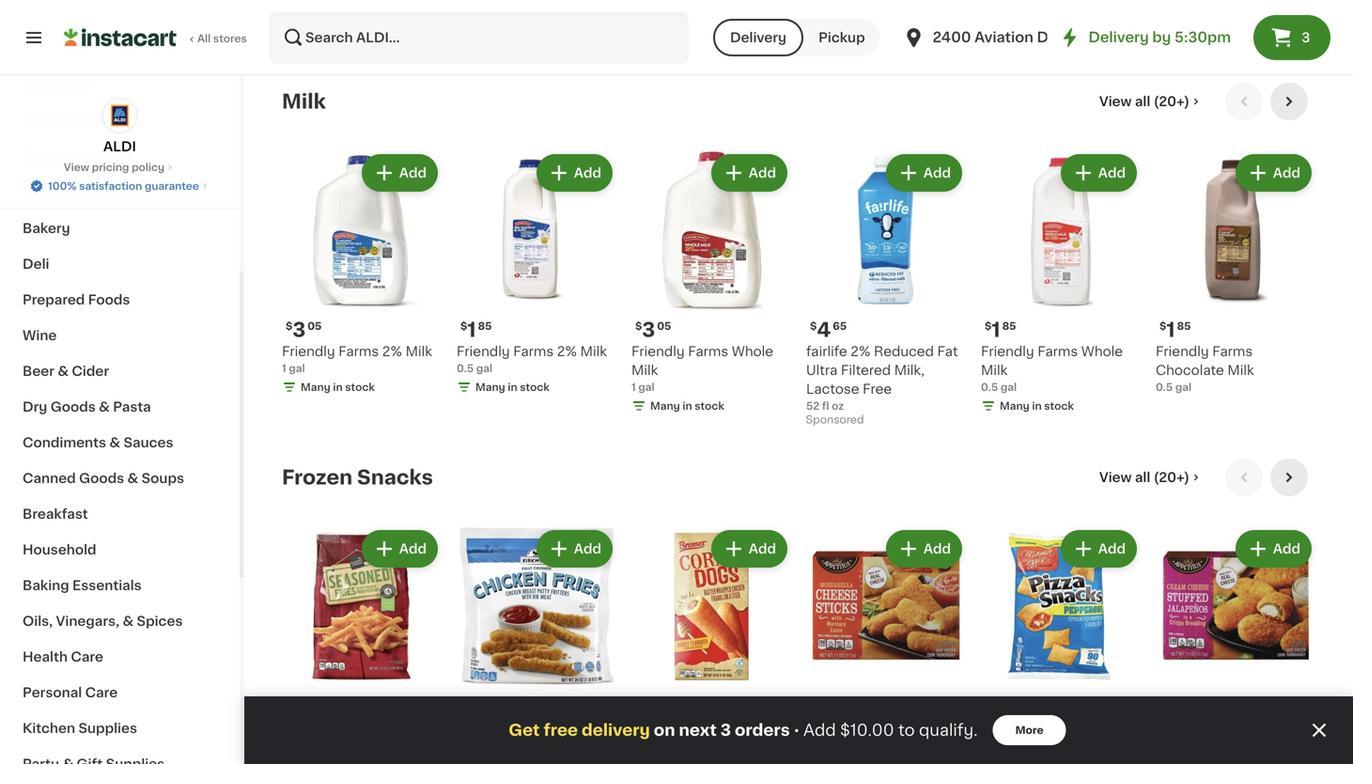 Task type: vqa. For each thing, say whether or not it's contained in the screenshot.
Birthday LINK
no



Task type: locate. For each thing, give the bounding box(es) containing it.
2 horizontal spatial 85
[[1177, 321, 1191, 331]]

& right "beer"
[[58, 365, 69, 378]]

2 friendly from the left
[[457, 345, 510, 358]]

gal inside friendly farms 2% milk 0.5 gal
[[476, 363, 493, 373]]

$ 1 85 for friendly farms 2% milk
[[461, 320, 492, 340]]

friendly farms whole milk 0.5 gal
[[981, 345, 1123, 392]]

farms inside friendly farms 2% milk 0.5 gal
[[513, 345, 554, 358]]

2% inside friendly farms 2% milk 1 gal
[[382, 345, 402, 358]]

whole inside friendly farms whole milk 0.5 gal
[[1082, 345, 1123, 358]]

$ 1 85 up chocolate
[[1160, 320, 1191, 340]]

oz inside 'fairlife 2% reduced fat ultra filtered milk, lactose free 52 fl oz'
[[832, 401, 844, 411]]

$ 5 89
[[461, 696, 497, 715]]

wine
[[23, 329, 57, 342]]

kitchen supplies link
[[11, 711, 228, 746]]

5:30pm
[[1175, 31, 1231, 44]]

oz
[[295, 6, 308, 16], [470, 6, 483, 16], [646, 6, 658, 16], [815, 25, 827, 35], [1174, 25, 1186, 35], [832, 401, 844, 411]]

vinegars,
[[56, 615, 119, 628]]

friendly inside friendly farms whole milk 1 gal
[[632, 345, 685, 358]]

1 horizontal spatial snacks
[[357, 467, 433, 487]]

lactose
[[806, 382, 860, 395]]

2 all from the top
[[1135, 471, 1151, 484]]

gal for friendly farms 2% milk 1 gal
[[289, 363, 305, 373]]

oz inside '16 oz many in stock'
[[646, 6, 658, 16]]

1 for friendly farms whole milk
[[992, 320, 1000, 340]]

$ 3 05 for friendly farms whole milk
[[635, 320, 671, 340]]

1 (20+) from the top
[[1154, 95, 1190, 108]]

stock inside '16 oz many in stock'
[[695, 25, 724, 35]]

view pricing policy
[[64, 162, 165, 172]]

$
[[286, 321, 293, 331], [461, 321, 467, 331], [635, 321, 642, 331], [810, 321, 817, 331], [985, 321, 992, 331], [1160, 321, 1167, 331], [286, 697, 293, 707], [461, 697, 467, 707], [635, 697, 642, 707], [810, 697, 817, 707], [985, 697, 992, 707], [1160, 697, 1167, 707]]

05 up friendly farms 2% milk 1 gal
[[308, 321, 322, 331]]

$ 1 85 for friendly farms chocolate milk
[[1160, 320, 1191, 340]]

1
[[467, 320, 476, 340], [992, 320, 1000, 340], [1167, 320, 1175, 340], [282, 363, 286, 373], [632, 382, 636, 392]]

qualify.
[[919, 722, 978, 738]]

$ 1 85 up friendly farms whole milk 0.5 gal
[[985, 320, 1016, 340]]

$ 6 95
[[985, 696, 1021, 715]]

2 item carousel region from the top
[[282, 458, 1316, 764]]

0 vertical spatial item carousel region
[[282, 82, 1316, 443]]

farms inside friendly farms 2% milk 1 gal
[[339, 345, 379, 358]]

view for frozen snacks
[[1099, 471, 1132, 484]]

many in stock inside button
[[1000, 25, 1074, 35]]

85 up friendly farms whole milk 0.5 gal
[[1002, 321, 1016, 331]]

2 (20+) from the top
[[1154, 471, 1190, 484]]

0 horizontal spatial whole
[[732, 345, 774, 358]]

2 $ 3 05 from the left
[[635, 320, 671, 340]]

1 horizontal spatial 2%
[[557, 345, 577, 358]]

05 up friendly farms whole milk 1 gal
[[657, 321, 671, 331]]

goods down condiments & sauces
[[79, 472, 124, 485]]

1 horizontal spatial $ 3 05
[[635, 320, 671, 340]]

1 horizontal spatial whole
[[1082, 345, 1123, 358]]

milk inside friendly farms 2% milk 0.5 gal
[[580, 345, 607, 358]]

sponsored badge image
[[806, 39, 863, 50], [806, 415, 863, 426]]

personal care
[[23, 686, 118, 699]]

product group containing 6
[[981, 526, 1141, 764]]

1 horizontal spatial frozen
[[282, 467, 353, 487]]

kirkwood
[[457, 721, 518, 734]]

0 horizontal spatial frozen
[[23, 186, 68, 199]]

1 horizontal spatial 0.5
[[981, 382, 998, 392]]

85 up chocolate
[[1177, 321, 1191, 331]]

1 49 from the left
[[832, 697, 846, 707]]

friendly inside friendly farms 2% milk 1 gal
[[282, 345, 335, 358]]

1 $ 3 05 from the left
[[286, 320, 322, 340]]

$10.00
[[840, 722, 894, 738]]

friendly farms 2% milk 1 gal
[[282, 345, 432, 373]]

1 horizontal spatial $ 3 49
[[1160, 696, 1196, 715]]

gal for friendly farms 2% milk 0.5 gal
[[476, 363, 493, 373]]

gal inside friendly farms whole milk 1 gal
[[638, 382, 655, 392]]

2 horizontal spatial 0.5
[[1156, 382, 1173, 392]]

treatment tracker modal dialog
[[244, 696, 1353, 764]]

2% inside friendly farms 2% milk 0.5 gal
[[557, 345, 577, 358]]

snacks & candy link
[[11, 139, 228, 175]]

2 farms from the left
[[513, 345, 554, 358]]

whole inside friendly farms whole milk 1 gal
[[732, 345, 774, 358]]

farms inside friendly farms whole milk 0.5 gal
[[1038, 345, 1078, 358]]

0 horizontal spatial 85
[[478, 321, 492, 331]]

4 farms from the left
[[1038, 345, 1078, 358]]

$ 3 75
[[635, 696, 670, 715]]

delivery left by at top
[[1089, 31, 1149, 44]]

milk inside friendly farms whole milk 1 gal
[[632, 363, 658, 377]]

0 vertical spatial goods
[[50, 400, 96, 414]]

2 horizontal spatial 2%
[[851, 345, 871, 358]]

farms for friendly farms whole milk 1 gal
[[688, 345, 729, 358]]

many left dr at the right top of page
[[1000, 25, 1030, 35]]

$ 3 05 up friendly farms whole milk 1 gal
[[635, 320, 671, 340]]

2 85 from the left
[[1002, 321, 1016, 331]]

1 view all (20+) from the top
[[1099, 95, 1190, 108]]

milk for friendly farms 2% milk 1 gal
[[406, 345, 432, 358]]

frozen for frozen snacks
[[282, 467, 353, 487]]

5 friendly from the left
[[1156, 345, 1209, 358]]

1 vertical spatial view all (20+)
[[1099, 471, 1190, 484]]

2 49 from the left
[[1182, 697, 1196, 707]]

beer
[[23, 365, 54, 378]]

0.5 inside friendly farms 2% milk 0.5 gal
[[457, 363, 474, 373]]

friendly inside friendly farms 2% milk 0.5 gal
[[457, 345, 510, 358]]

many in stock button
[[981, 0, 1141, 41]]

many
[[301, 25, 331, 35], [650, 25, 680, 35], [1000, 25, 1030, 35], [1175, 43, 1205, 54], [301, 382, 331, 392], [476, 382, 505, 392], [650, 401, 680, 411], [1000, 401, 1030, 411]]

many right "stores"
[[301, 25, 331, 35]]

49
[[832, 697, 846, 707], [1182, 697, 1196, 707]]

0 horizontal spatial $ 3 05
[[286, 320, 322, 340]]

1 vertical spatial frozen
[[282, 467, 353, 487]]

2 horizontal spatial $ 1 85
[[1160, 320, 1191, 340]]

whole
[[732, 345, 774, 358], [1082, 345, 1123, 358]]

oils,
[[23, 615, 53, 628]]

0.5 for friendly farms whole milk
[[981, 382, 998, 392]]

frozen snacks
[[282, 467, 433, 487]]

gal inside friendly farms 2% milk 1 gal
[[289, 363, 305, 373]]

1 farms from the left
[[339, 345, 379, 358]]

1 item carousel region from the top
[[282, 82, 1316, 443]]

product group containing 7 oz
[[806, 0, 966, 54]]

0 vertical spatial view all (20+) button
[[1092, 82, 1210, 120]]

0 horizontal spatial 05
[[308, 321, 322, 331]]

1 vertical spatial item carousel region
[[282, 458, 1316, 764]]

snacks
[[23, 150, 72, 164], [357, 467, 433, 487], [1018, 739, 1066, 753]]

&
[[61, 115, 72, 128], [75, 150, 86, 164], [58, 365, 69, 378], [99, 400, 110, 414], [109, 436, 120, 449], [127, 472, 138, 485], [123, 615, 134, 628]]

0 horizontal spatial delivery
[[730, 31, 787, 44]]

2 12 oz from the left
[[457, 6, 483, 16]]

0 horizontal spatial snacks
[[23, 150, 72, 164]]

friendly for friendly farms whole milk 1 gal
[[632, 345, 685, 358]]

1 horizontal spatial 12 oz
[[457, 6, 483, 16]]

delivery for delivery
[[730, 31, 787, 44]]

& left 'sauces'
[[109, 436, 120, 449]]

2 $ 3 49 from the left
[[1160, 696, 1196, 715]]

milk inside friendly farms chocolate milk 0.5 gal
[[1228, 363, 1254, 377]]

1 vertical spatial view
[[64, 162, 89, 172]]

0 vertical spatial (20+)
[[1154, 95, 1190, 108]]

meat & seafood
[[23, 115, 132, 128]]

milk inside friendly farms whole milk 0.5 gal
[[981, 363, 1008, 377]]

1 friendly from the left
[[282, 345, 335, 358]]

item carousel region containing milk
[[282, 82, 1316, 443]]

$ 3 05
[[286, 320, 322, 340], [635, 320, 671, 340]]

1 vertical spatial care
[[85, 686, 118, 699]]

farms inside friendly farms whole milk 1 gal
[[688, 345, 729, 358]]

delivery inside "link"
[[1089, 31, 1149, 44]]

2%
[[382, 345, 402, 358], [557, 345, 577, 358], [851, 345, 871, 358]]

$ inside $ 4 65
[[810, 321, 817, 331]]

snacks inside mamma cozi pepperoni pizza snacks
[[1018, 739, 1066, 753]]

view all (20+)
[[1099, 95, 1190, 108], [1099, 471, 1190, 484]]

instacart logo image
[[64, 26, 177, 49]]

1 horizontal spatial 85
[[1002, 321, 1016, 331]]

item carousel region
[[282, 82, 1316, 443], [282, 458, 1316, 764]]

view all (20+) button for 1
[[1092, 82, 1210, 120]]

$ 3 05 up friendly farms 2% milk 1 gal
[[286, 320, 322, 340]]

mozzarella
[[875, 721, 945, 734]]

$ inside $ 3 09
[[286, 697, 293, 707]]

None search field
[[269, 11, 689, 64]]

100% satisfaction guarantee button
[[29, 175, 210, 194]]

3 85 from the left
[[1177, 321, 1191, 331]]

1 vertical spatial goods
[[79, 472, 124, 485]]

5 farms from the left
[[1213, 345, 1253, 358]]

milk for friendly farms whole milk 1 gal
[[632, 363, 658, 377]]

1 horizontal spatial 12
[[457, 6, 468, 16]]

beer & cider
[[23, 365, 109, 378]]

sponsored badge image down fl
[[806, 415, 863, 426]]

milk inside friendly farms 2% milk 1 gal
[[406, 345, 432, 358]]

health care
[[23, 650, 103, 664]]

0 vertical spatial view
[[1099, 95, 1132, 108]]

product group
[[806, 0, 966, 54], [282, 150, 442, 398], [457, 150, 617, 398], [632, 150, 791, 417], [806, 150, 966, 430], [981, 150, 1141, 417], [1156, 150, 1316, 394], [282, 526, 442, 764], [457, 526, 617, 752], [632, 526, 791, 764], [806, 526, 966, 764], [981, 526, 1141, 764], [1156, 526, 1316, 764]]

friendly for friendly farms chocolate milk 0.5 gal
[[1156, 345, 1209, 358]]

1 vertical spatial (20+)
[[1154, 471, 1190, 484]]

2 horizontal spatial snacks
[[1018, 739, 1066, 753]]

delivery
[[582, 722, 650, 738]]

2400
[[933, 31, 971, 44]]

$ inside the $ 5 89
[[461, 697, 467, 707]]

delivery left 7
[[730, 31, 787, 44]]

stores
[[213, 33, 247, 44]]

2 vertical spatial view
[[1099, 471, 1132, 484]]

0.5
[[457, 363, 474, 373], [981, 382, 998, 392], [1156, 382, 1173, 392]]

2 vertical spatial snacks
[[1018, 739, 1066, 753]]

$ 3 05 for friendly farms 2% milk
[[286, 320, 322, 340]]

frozen for frozen
[[23, 186, 68, 199]]

care inside health care link
[[71, 650, 103, 664]]

1 horizontal spatial $ 1 85
[[985, 320, 1016, 340]]

all
[[1135, 95, 1151, 108], [1135, 471, 1151, 484]]

care up supplies
[[85, 686, 118, 699]]

2 view all (20+) button from the top
[[1092, 458, 1210, 496]]

$ 1 85 up friendly farms 2% milk 0.5 gal
[[461, 320, 492, 340]]

bremer
[[632, 721, 680, 734]]

3 friendly from the left
[[632, 345, 685, 358]]

canned
[[23, 472, 76, 485]]

care inside personal care link
[[85, 686, 118, 699]]

sticks
[[806, 739, 847, 753]]

friendly for friendly farms 2% milk 0.5 gal
[[457, 345, 510, 358]]

$ inside '$ 6 95'
[[985, 697, 992, 707]]

3 2% from the left
[[851, 345, 871, 358]]

goods for canned
[[79, 472, 124, 485]]

85 up friendly farms 2% milk 0.5 gal
[[478, 321, 492, 331]]

goods
[[50, 400, 96, 414], [79, 472, 124, 485]]

2 12 from the left
[[457, 6, 468, 16]]

12
[[282, 6, 293, 16], [457, 6, 468, 16]]

care
[[71, 650, 103, 664], [85, 686, 118, 699]]

condiments
[[23, 436, 106, 449]]

3 inside button
[[1302, 31, 1310, 44]]

0 vertical spatial snacks
[[23, 150, 72, 164]]

reduced
[[874, 345, 934, 358]]

delivery
[[1089, 31, 1149, 44], [730, 31, 787, 44]]

breakfast link
[[11, 496, 228, 532]]

0 horizontal spatial 12 oz
[[282, 6, 308, 16]]

$ 4 65
[[810, 320, 847, 340]]

many left the delivery button
[[650, 25, 680, 35]]

free
[[863, 382, 892, 395]]

3
[[1302, 31, 1310, 44], [293, 320, 306, 340], [642, 320, 655, 340], [293, 696, 306, 715], [642, 696, 655, 715], [817, 696, 830, 715], [1167, 696, 1180, 715], [721, 722, 731, 738]]

add inside treatment tracker modal dialog
[[804, 722, 836, 738]]

3 inside treatment tracker modal dialog
[[721, 722, 731, 738]]

0 vertical spatial frozen
[[23, 186, 68, 199]]

product group containing 5
[[457, 526, 617, 752]]

0 vertical spatial view all (20+)
[[1099, 95, 1190, 108]]

product group containing 4
[[806, 150, 966, 430]]

ultra
[[806, 363, 838, 377]]

0 horizontal spatial $ 3 49
[[810, 696, 846, 715]]

add
[[399, 166, 427, 179], [574, 166, 601, 179], [749, 166, 776, 179], [924, 166, 951, 179], [1098, 166, 1126, 179], [1273, 166, 1301, 179], [399, 542, 427, 555], [574, 542, 601, 555], [749, 542, 776, 555], [924, 542, 951, 555], [1098, 542, 1126, 555], [1273, 542, 1301, 555], [804, 722, 836, 738]]

0 horizontal spatial 49
[[832, 697, 846, 707]]

get free delivery on next 3 orders • add $10.00 to qualify.
[[509, 722, 978, 738]]

1 $ 1 85 from the left
[[461, 320, 492, 340]]

52
[[806, 401, 820, 411]]

kitchen
[[23, 722, 75, 735]]

0 vertical spatial care
[[71, 650, 103, 664]]

1 for friendly farms chocolate milk
[[1167, 320, 1175, 340]]

goods down 'beer & cider'
[[50, 400, 96, 414]]

item carousel region containing frozen snacks
[[282, 458, 1316, 764]]

stock inside button
[[1044, 25, 1074, 35]]

85 for friendly farms 2% milk
[[478, 321, 492, 331]]

1 all from the top
[[1135, 95, 1151, 108]]

fat
[[937, 345, 958, 358]]

1 85 from the left
[[478, 321, 492, 331]]

75
[[657, 697, 670, 707]]

sponsored badge image down 7 oz
[[806, 39, 863, 50]]

1 2% from the left
[[382, 345, 402, 358]]

fl
[[822, 401, 829, 411]]

gal inside friendly farms whole milk 0.5 gal
[[1001, 382, 1017, 392]]

1 12 from the left
[[282, 6, 293, 16]]

sauces
[[124, 436, 173, 449]]

delivery button
[[713, 19, 804, 56]]

bakery link
[[11, 211, 228, 246]]

2 whole from the left
[[1082, 345, 1123, 358]]

in
[[333, 25, 343, 35], [683, 25, 692, 35], [1032, 25, 1042, 35], [1207, 43, 1217, 54], [333, 382, 343, 392], [508, 382, 517, 392], [683, 401, 692, 411], [1032, 401, 1042, 411]]

1 whole from the left
[[732, 345, 774, 358]]

1 horizontal spatial delivery
[[1089, 31, 1149, 44]]

mamma cozi pepperoni pizza snacks
[[981, 721, 1139, 753]]

farms for friendly farms chocolate milk 0.5 gal
[[1213, 345, 1253, 358]]

4 friendly from the left
[[981, 345, 1034, 358]]

dogs
[[632, 739, 667, 753]]

1 vertical spatial sponsored badge image
[[806, 415, 863, 426]]

friendly inside friendly farms whole milk 0.5 gal
[[981, 345, 1034, 358]]

05 for friendly farms 2% milk
[[308, 321, 322, 331]]

delivery inside button
[[730, 31, 787, 44]]

1 sponsored badge image from the top
[[806, 39, 863, 50]]

health care link
[[11, 639, 228, 675]]

0.5 inside friendly farms whole milk 0.5 gal
[[981, 382, 998, 392]]

0 vertical spatial all
[[1135, 95, 1151, 108]]

0 horizontal spatial 2%
[[382, 345, 402, 358]]

canned goods & soups
[[23, 472, 184, 485]]

friendly farms chocolate milk 0.5 gal
[[1156, 345, 1254, 392]]

dry goods & pasta link
[[11, 389, 228, 425]]

2 2% from the left
[[557, 345, 577, 358]]

satisfaction
[[79, 181, 142, 191]]

2 view all (20+) from the top
[[1099, 471, 1190, 484]]

mamma
[[981, 721, 1035, 734]]

friendly inside friendly farms chocolate milk 0.5 gal
[[1156, 345, 1209, 358]]

2 05 from the left
[[657, 321, 671, 331]]

0 horizontal spatial 0.5
[[457, 363, 474, 373]]

farms inside friendly farms chocolate milk 0.5 gal
[[1213, 345, 1253, 358]]

1 view all (20+) button from the top
[[1092, 82, 1210, 120]]

1 vertical spatial view all (20+) button
[[1092, 458, 1210, 496]]

3 farms from the left
[[688, 345, 729, 358]]

1 horizontal spatial 49
[[1182, 697, 1196, 707]]

2 $ 1 85 from the left
[[985, 320, 1016, 340]]

0 horizontal spatial 12
[[282, 6, 293, 16]]

1 for friendly farms 2% milk
[[467, 320, 476, 340]]

2% for 3
[[382, 345, 402, 358]]

85
[[478, 321, 492, 331], [1002, 321, 1016, 331], [1177, 321, 1191, 331]]

$ inside $ 3 75
[[635, 697, 642, 707]]

1 vertical spatial all
[[1135, 471, 1151, 484]]

0 vertical spatial sponsored badge image
[[806, 39, 863, 50]]

0 horizontal spatial $ 1 85
[[461, 320, 492, 340]]

1 horizontal spatial 05
[[657, 321, 671, 331]]

more button
[[993, 715, 1066, 745]]

gal inside friendly farms chocolate milk 0.5 gal
[[1176, 382, 1192, 392]]

1 05 from the left
[[308, 321, 322, 331]]

$ 1 85 for friendly farms whole milk
[[985, 320, 1016, 340]]

3 $ 1 85 from the left
[[1160, 320, 1191, 340]]

care down vinegars,
[[71, 650, 103, 664]]

in inside button
[[1032, 25, 1042, 35]]

1 12 oz from the left
[[282, 6, 308, 16]]



Task type: describe. For each thing, give the bounding box(es) containing it.
6
[[992, 696, 1005, 715]]

16 oz many in stock
[[632, 6, 724, 35]]

personal care link
[[11, 675, 228, 711]]

all
[[197, 33, 211, 44]]

many down friendly farms whole milk 0.5 gal
[[1000, 401, 1030, 411]]

condiments & sauces link
[[11, 425, 228, 461]]

many down friendly farms whole milk 1 gal
[[650, 401, 680, 411]]

pizza
[[981, 739, 1015, 753]]

on
[[654, 722, 675, 738]]

care for personal care
[[85, 686, 118, 699]]

prepared foods link
[[11, 282, 228, 318]]

95
[[1007, 697, 1021, 707]]

whole for 1
[[1082, 345, 1123, 358]]

wine link
[[11, 318, 228, 353]]

many down friendly farms 2% milk 0.5 gal
[[476, 382, 505, 392]]

condiments & sauces
[[23, 436, 173, 449]]

100%
[[48, 181, 77, 191]]

gal for friendly farms whole milk 1 gal
[[638, 382, 655, 392]]

85 for friendly farms chocolate milk
[[1177, 321, 1191, 331]]

dry
[[23, 400, 47, 414]]

& left "spices"
[[123, 615, 134, 628]]

many inside button
[[1000, 25, 1030, 35]]

•
[[794, 723, 800, 738]]

all for 1
[[1135, 95, 1151, 108]]

care for health care
[[71, 650, 103, 664]]

89
[[482, 697, 497, 707]]

fairlife
[[806, 345, 847, 358]]

aldi logo image
[[102, 98, 138, 133]]

prepared foods
[[23, 293, 130, 306]]

fries
[[579, 721, 611, 734]]

cider
[[72, 365, 109, 378]]

many down friendly farms 2% milk 1 gal
[[301, 382, 331, 392]]

oils, vinegars, & spices
[[23, 615, 183, 628]]

(20+) for 3
[[1154, 471, 1190, 484]]

meat & seafood link
[[11, 103, 228, 139]]

pickup
[[819, 31, 865, 44]]

get
[[509, 722, 540, 738]]

all stores link
[[64, 11, 248, 64]]

deli link
[[11, 246, 228, 282]]

chocolate
[[1156, 363, 1224, 377]]

1 inside friendly farms whole milk 1 gal
[[632, 382, 636, 392]]

& right the meat
[[61, 115, 72, 128]]

many down 7.5 oz
[[1175, 43, 1205, 54]]

free
[[544, 722, 578, 738]]

household link
[[11, 532, 228, 568]]

farms for friendly farms 2% milk 1 gal
[[339, 345, 379, 358]]

gal for friendly farms whole milk 0.5 gal
[[1001, 382, 1017, 392]]

personal
[[23, 686, 82, 699]]

12 oz inside button
[[457, 6, 483, 16]]

milk,
[[894, 363, 925, 377]]

to
[[898, 722, 915, 738]]

7.5 oz
[[1156, 25, 1186, 35]]

view all (20+) for 3
[[1099, 471, 1190, 484]]

in inside '16 oz many in stock'
[[683, 25, 692, 35]]

chicken
[[522, 721, 576, 734]]

friendly for friendly farms 2% milk 1 gal
[[282, 345, 335, 358]]

farms for friendly farms whole milk 0.5 gal
[[1038, 345, 1078, 358]]

foods
[[88, 293, 130, 306]]

frozen link
[[11, 175, 228, 211]]

view all (20+) for 1
[[1099, 95, 1190, 108]]

beverages
[[23, 79, 95, 92]]

pickup button
[[804, 19, 880, 56]]

09
[[308, 697, 322, 707]]

soups
[[142, 472, 184, 485]]

& left pasta
[[99, 400, 110, 414]]

corn
[[737, 721, 770, 734]]

7.5
[[1156, 25, 1171, 35]]

0.5 inside friendly farms chocolate milk 0.5 gal
[[1156, 382, 1173, 392]]

milk for friendly farms chocolate milk 0.5 gal
[[1228, 363, 1254, 377]]

delivery for delivery by 5:30pm
[[1089, 31, 1149, 44]]

& left candy
[[75, 150, 86, 164]]

prepared
[[23, 293, 85, 306]]

beverages link
[[11, 68, 228, 103]]

guarantee
[[145, 181, 199, 191]]

by
[[1153, 31, 1171, 44]]

85 for friendly farms whole milk
[[1002, 321, 1016, 331]]

appetitos mozzarella sticks
[[806, 721, 945, 753]]

7 oz button
[[806, 0, 966, 37]]

all stores
[[197, 33, 247, 44]]

pepperoni
[[1071, 721, 1139, 734]]

2% for 1
[[557, 345, 577, 358]]

next
[[679, 722, 717, 738]]

4
[[817, 320, 831, 340]]

baking essentials
[[23, 579, 142, 592]]

aviation
[[975, 31, 1034, 44]]

household
[[23, 543, 96, 556]]

kirkwood chicken fries
[[457, 721, 611, 734]]

service type group
[[713, 19, 880, 56]]

cozi
[[1038, 721, 1067, 734]]

Search field
[[271, 13, 687, 62]]

0.5 for friendly farms 2% milk
[[457, 363, 474, 373]]

more
[[1016, 725, 1044, 735]]

view pricing policy link
[[64, 160, 176, 175]]

pasta
[[113, 400, 151, 414]]

view all (20+) button for 3
[[1092, 458, 1210, 496]]

many inside '16 oz many in stock'
[[650, 25, 680, 35]]

1 $ 3 49 from the left
[[810, 696, 846, 715]]

1 inside friendly farms 2% milk 1 gal
[[282, 363, 286, 373]]

appetitos
[[806, 721, 871, 734]]

goods for dry
[[50, 400, 96, 414]]

deli
[[23, 258, 49, 271]]

friendly for friendly farms whole milk 0.5 gal
[[981, 345, 1034, 358]]

05 for friendly farms whole milk
[[657, 321, 671, 331]]

orders
[[735, 722, 790, 738]]

2 sponsored badge image from the top
[[806, 415, 863, 426]]

milk for friendly farms 2% milk 0.5 gal
[[580, 345, 607, 358]]

all for 3
[[1135, 471, 1151, 484]]

canned goods & soups link
[[11, 461, 228, 496]]

farms for friendly farms 2% milk 0.5 gal
[[513, 345, 554, 358]]

gal for friendly farms chocolate milk 0.5 gal
[[1176, 382, 1192, 392]]

dry goods & pasta
[[23, 400, 151, 414]]

bremer regular corn dogs
[[632, 721, 770, 753]]

12 inside button
[[457, 6, 468, 16]]

& left soups
[[127, 472, 138, 485]]

friendly farms 2% milk 0.5 gal
[[457, 345, 607, 373]]

bakery
[[23, 222, 70, 235]]

3 button
[[1254, 15, 1331, 60]]

2% inside 'fairlife 2% reduced fat ultra filtered milk, lactose free 52 fl oz'
[[851, 345, 871, 358]]

view for milk
[[1099, 95, 1132, 108]]

65
[[833, 321, 847, 331]]

(20+) for 1
[[1154, 95, 1190, 108]]

whole for 3
[[732, 345, 774, 358]]

dr
[[1037, 31, 1055, 44]]

16
[[632, 6, 643, 16]]

1 vertical spatial snacks
[[357, 467, 433, 487]]

breakfast
[[23, 508, 88, 521]]

milk for friendly farms whole milk 0.5 gal
[[981, 363, 1008, 377]]

regular
[[683, 721, 734, 734]]

seafood
[[75, 115, 132, 128]]



